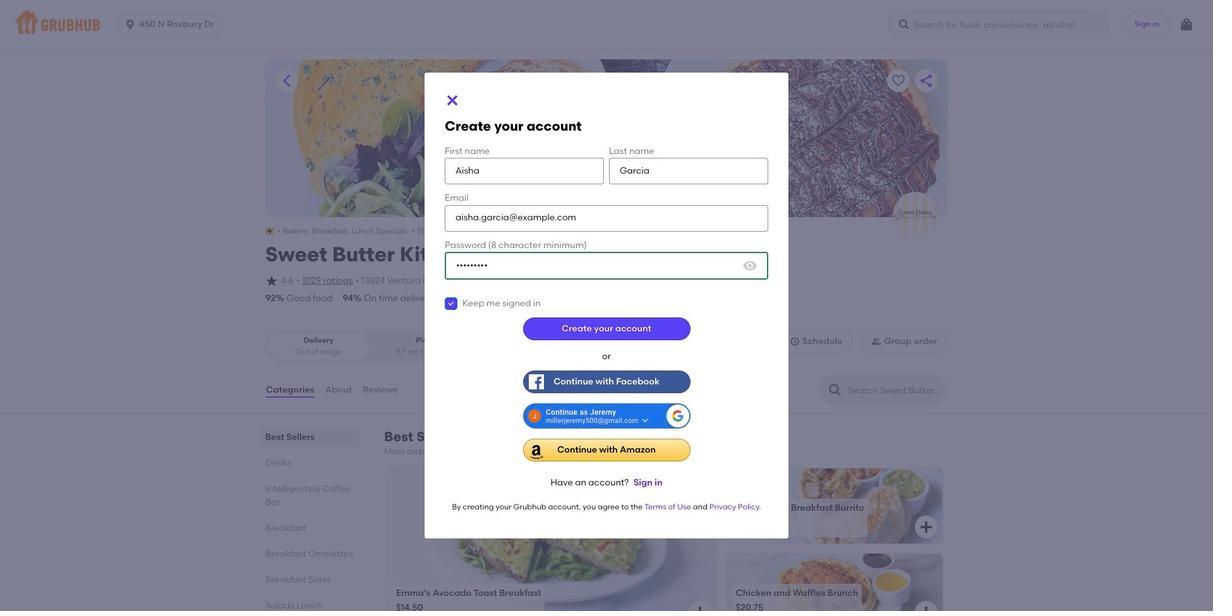 Task type: locate. For each thing, give the bounding box(es) containing it.
option group
[[265, 331, 482, 363]]

None text field
[[445, 158, 604, 185], [609, 158, 768, 185], [445, 158, 604, 185], [609, 158, 768, 185]]

svg image inside "main navigation" navigation
[[1179, 17, 1194, 32]]

svg image
[[124, 18, 137, 31], [898, 18, 910, 31], [919, 520, 934, 535], [692, 605, 707, 612], [919, 605, 934, 612]]

svg image
[[1179, 17, 1194, 32], [445, 93, 460, 108], [742, 258, 758, 274], [265, 275, 278, 287], [447, 300, 455, 308], [790, 337, 800, 347]]

caret left icon image
[[279, 73, 294, 88]]

None email field
[[445, 205, 768, 232]]

None password field
[[445, 252, 768, 280]]



Task type: vqa. For each thing, say whether or not it's contained in the screenshot.
1st 'for' from the left
no



Task type: describe. For each thing, give the bounding box(es) containing it.
main navigation navigation
[[0, 0, 1213, 49]]

people icon image
[[871, 337, 882, 347]]

search icon image
[[828, 383, 843, 398]]

Search Sweet Butter Kitchen search field
[[847, 385, 943, 397]]

share icon image
[[919, 73, 934, 88]]

subscription pass image
[[265, 228, 275, 235]]



